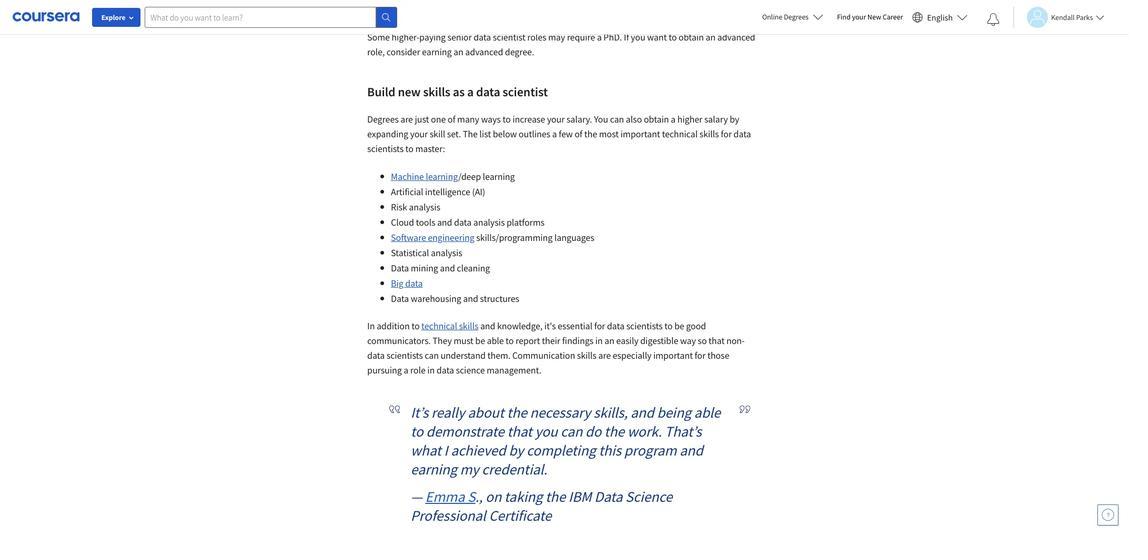 Task type: locate. For each thing, give the bounding box(es) containing it.
are
[[401, 113, 413, 125], [598, 349, 611, 362]]

salary.
[[567, 113, 592, 125]]

0 horizontal spatial consider
[[387, 46, 420, 58]]

important down digestible
[[653, 349, 693, 362]]

an inside and knowledge, it's essential for data scientists to be good communicators. they must be able to report their findings in an easily digestible way so that non- data scientists can understand them. communication skills are especially important for those pursuing a role in data science management.
[[605, 335, 615, 347]]

learning up (ai)
[[483, 171, 515, 183]]

software engineering link
[[391, 232, 475, 244]]

2 vertical spatial analysis
[[431, 247, 462, 259]]

and down structures
[[480, 320, 495, 332]]

1 vertical spatial important
[[653, 349, 693, 362]]

about
[[468, 403, 504, 422]]

by right 'salary' at right top
[[730, 113, 739, 125]]

1 horizontal spatial advanced
[[717, 31, 755, 43]]

a down salaries
[[506, 16, 511, 28]]

them.
[[488, 349, 511, 362]]

0 vertical spatial important
[[621, 128, 660, 140]]

obtain inside or a related field. some higher-paying senior data scientist roles may require a phd. if you want to obtain an advanced role, consider earning an advanced degree.
[[679, 31, 704, 43]]

2 or from the left
[[689, 16, 697, 28]]

0 horizontal spatial are
[[401, 113, 413, 125]]

few
[[559, 128, 573, 140]]

able inside and knowledge, it's essential for data scientists to be good communicators. they must be able to report their findings in an easily digestible way so that non- data scientists can understand them. communication skills are especially important for those pursuing a role in data science management.
[[487, 335, 504, 347]]

advanced down field.
[[717, 31, 755, 43]]

and left structures
[[463, 293, 478, 305]]

consider down higher-
[[387, 46, 420, 58]]

0 vertical spatial degrees
[[784, 12, 809, 22]]

for down so
[[695, 349, 706, 362]]

it's
[[411, 403, 429, 422]]

1 horizontal spatial by
[[730, 113, 739, 125]]

2 horizontal spatial an
[[706, 31, 716, 43]]

0 horizontal spatial can
[[425, 349, 439, 362]]

way
[[680, 335, 696, 347]]

scientist left salaries
[[471, 2, 503, 14]]

to up below
[[503, 113, 511, 125]]

important down also
[[621, 128, 660, 140]]

degrees inside dropdown button
[[784, 12, 809, 22]]

1 horizontal spatial technical
[[662, 128, 698, 140]]

able up them.
[[487, 335, 504, 347]]

scientists down communicators.
[[387, 349, 423, 362]]

by right 'achieved'
[[509, 441, 524, 460]]

if
[[708, 2, 714, 14], [624, 31, 629, 43]]

above,
[[423, 2, 450, 14]]

0 vertical spatial scientist
[[471, 2, 503, 14]]

technical inside degrees are just one of many ways to increase your salary. you can also obtain a higher salary by expanding your skill set. the list below outlines a few of the most important technical skills for data scientists to master:
[[662, 128, 698, 140]]

platforms
[[507, 216, 545, 228]]

degrees right online
[[784, 12, 809, 22]]

master:
[[415, 143, 445, 155]]

to up digestible
[[665, 320, 673, 332]]

analysis up skills/programming
[[473, 216, 505, 228]]

earning inside it's really about the necessary skills, and being able to demonstrate that you can do the work. that's what i achieved by completing this program and earning my credential.
[[411, 460, 457, 479]]

1 horizontal spatial learning
[[483, 171, 515, 183]]

0 horizontal spatial that
[[507, 422, 532, 441]]

1 horizontal spatial can
[[561, 422, 583, 441]]

1 vertical spatial technical
[[422, 320, 457, 332]]

roles
[[527, 31, 547, 43]]

0 horizontal spatial advanced
[[465, 46, 503, 58]]

skills down 'salary' at right top
[[700, 128, 719, 140]]

0 vertical spatial by
[[730, 113, 739, 125]]

1 horizontal spatial of
[[575, 128, 583, 140]]

to left i
[[411, 422, 423, 441]]

you inside as mentioned above, data scientist salaries typically increase with your education level. if you don't yet have a degree, consider earning a bachelor's or
[[715, 2, 730, 14]]

1 horizontal spatial consider
[[439, 16, 473, 28]]

obtain
[[679, 31, 704, 43], [644, 113, 669, 125]]

for down 'salary' at right top
[[721, 128, 732, 140]]

don't
[[732, 2, 753, 14]]

0 vertical spatial technical
[[662, 128, 698, 140]]

important
[[621, 128, 660, 140], [653, 349, 693, 362]]

1 horizontal spatial are
[[598, 349, 611, 362]]

management.
[[487, 364, 541, 376]]

explore
[[101, 13, 126, 22]]

in
[[595, 335, 603, 347], [427, 364, 435, 376]]

0 horizontal spatial technical
[[422, 320, 457, 332]]

None search field
[[145, 7, 397, 28]]

online
[[762, 12, 783, 22]]

outlines
[[519, 128, 550, 140]]

the down you
[[584, 128, 597, 140]]

kendall
[[1051, 12, 1075, 22]]

0 horizontal spatial increase
[[513, 113, 545, 125]]

1 vertical spatial obtain
[[644, 113, 669, 125]]

scientist down degree.
[[503, 84, 548, 100]]

higher
[[678, 113, 703, 125]]

degrees up the expanding
[[367, 113, 399, 125]]

communication
[[512, 349, 575, 362]]

1 vertical spatial are
[[598, 349, 611, 362]]

consider inside as mentioned above, data scientist salaries typically increase with your education level. if you don't yet have a degree, consider earning a bachelor's or
[[439, 16, 473, 28]]

obtain right also
[[644, 113, 669, 125]]

1 horizontal spatial be
[[675, 320, 684, 332]]

a
[[402, 16, 407, 28], [506, 16, 511, 28], [699, 16, 703, 28], [597, 31, 602, 43], [467, 84, 474, 100], [671, 113, 676, 125], [552, 128, 557, 140], [404, 364, 409, 376]]

1 horizontal spatial obtain
[[679, 31, 704, 43]]

cloud
[[391, 216, 414, 228]]

knowledge,
[[497, 320, 543, 332]]

those
[[708, 349, 730, 362]]

skills down the findings
[[577, 349, 597, 362]]

just
[[415, 113, 429, 125]]

yet
[[367, 16, 379, 28]]

obtain down level.
[[679, 31, 704, 43]]

0 vertical spatial that
[[709, 335, 725, 347]]

by
[[730, 113, 739, 125], [509, 441, 524, 460]]

find
[[837, 12, 851, 22]]

do
[[585, 422, 602, 441]]

are left especially
[[598, 349, 611, 362]]

1 vertical spatial analysis
[[473, 216, 505, 228]]

the right do at the right bottom of page
[[604, 422, 625, 441]]

1 vertical spatial of
[[575, 128, 583, 140]]

salaries
[[505, 2, 535, 14]]

help center image
[[1102, 509, 1115, 522]]

1 vertical spatial for
[[594, 320, 605, 332]]

level.
[[686, 2, 707, 14]]

science
[[456, 364, 485, 376]]

an down related
[[706, 31, 716, 43]]

easily
[[616, 335, 639, 347]]

software
[[391, 232, 426, 244]]

a left role at the bottom of page
[[404, 364, 409, 376]]

tools
[[416, 216, 435, 228]]

., on taking the ibm data science professional certificate
[[411, 487, 673, 525]]

1 or from the left
[[555, 16, 564, 28]]

1 vertical spatial earning
[[422, 46, 452, 58]]

program
[[624, 441, 677, 460]]

0 horizontal spatial able
[[487, 335, 504, 347]]

pursuing
[[367, 364, 402, 376]]

degrees
[[784, 12, 809, 22], [367, 113, 399, 125]]

your down the just
[[410, 128, 428, 140]]

0 horizontal spatial learning
[[426, 171, 458, 183]]

0 vertical spatial if
[[708, 2, 714, 14]]

2 horizontal spatial can
[[610, 113, 624, 125]]

1 horizontal spatial you
[[631, 31, 646, 43]]

0 horizontal spatial if
[[624, 31, 629, 43]]

coursera image
[[13, 9, 79, 25]]

for right essential
[[594, 320, 605, 332]]

that right so
[[709, 335, 725, 347]]

you inside or a related field. some higher-paying senior data scientist roles may require a phd. if you want to obtain an advanced role, consider earning an advanced degree.
[[631, 31, 646, 43]]

2 vertical spatial can
[[561, 422, 583, 441]]

2 vertical spatial you
[[535, 422, 558, 441]]

to inside it's really about the necessary skills, and being able to demonstrate that you can do the work. that's what i achieved by completing this program and earning my credential.
[[411, 422, 423, 441]]

1 vertical spatial degrees
[[367, 113, 399, 125]]

can left do at the right bottom of page
[[561, 422, 583, 441]]

earning left bachelor's
[[475, 16, 505, 28]]

0 vertical spatial consider
[[439, 16, 473, 28]]

in
[[367, 320, 375, 332]]

one
[[431, 113, 446, 125]]

a inside and knowledge, it's essential for data scientists to be good communicators. they must be able to report their findings in an easily digestible way so that non- data scientists can understand them. communication skills are especially important for those pursuing a role in data science management.
[[404, 364, 409, 376]]

scientist inside or a related field. some higher-paying senior data scientist roles may require a phd. if you want to obtain an advanced role, consider earning an advanced degree.
[[493, 31, 526, 43]]

can right you
[[610, 113, 624, 125]]

advanced
[[717, 31, 755, 43], [465, 46, 503, 58]]

1 horizontal spatial able
[[694, 403, 721, 422]]

risk
[[391, 201, 407, 213]]

in right role at the bottom of page
[[427, 364, 435, 376]]

you up related
[[715, 2, 730, 14]]

kendall parks button
[[1014, 7, 1105, 28]]

be right must
[[475, 335, 485, 347]]

can down they
[[425, 349, 439, 362]]

degree.
[[505, 46, 534, 58]]

data right ibm
[[595, 487, 623, 506]]

data down big
[[391, 293, 409, 305]]

demonstrate
[[426, 422, 504, 441]]

0 vertical spatial you
[[715, 2, 730, 14]]

an left easily
[[605, 335, 615, 347]]

1 vertical spatial be
[[475, 335, 485, 347]]

degree,
[[408, 16, 438, 28]]

understand
[[441, 349, 486, 362]]

0 vertical spatial are
[[401, 113, 413, 125]]

the inside degrees are just one of many ways to increase your salary. you can also obtain a higher salary by expanding your skill set. the list below outlines a few of the most important technical skills for data scientists to master:
[[584, 128, 597, 140]]

1 vertical spatial consider
[[387, 46, 420, 58]]

1 vertical spatial if
[[624, 31, 629, 43]]

1 vertical spatial increase
[[513, 113, 545, 125]]

skills left as
[[423, 84, 451, 100]]

2 vertical spatial scientist
[[503, 84, 548, 100]]

0 horizontal spatial by
[[509, 441, 524, 460]]

0 vertical spatial an
[[706, 31, 716, 43]]

2 horizontal spatial you
[[715, 2, 730, 14]]

or down level.
[[689, 16, 697, 28]]

english
[[927, 12, 953, 22]]

0 vertical spatial obtain
[[679, 31, 704, 43]]

1 horizontal spatial that
[[709, 335, 725, 347]]

scientists up digestible
[[626, 320, 663, 332]]

in right the findings
[[595, 335, 603, 347]]

you
[[715, 2, 730, 14], [631, 31, 646, 43], [535, 422, 558, 441]]

technical down "higher"
[[662, 128, 698, 140]]

2 horizontal spatial for
[[721, 128, 732, 140]]

0 horizontal spatial degrees
[[367, 113, 399, 125]]

0 horizontal spatial or
[[555, 16, 564, 28]]

learning up intelligence
[[426, 171, 458, 183]]

2 vertical spatial earning
[[411, 460, 457, 479]]

credential.
[[482, 460, 547, 479]]

that up credential. in the left bottom of the page
[[507, 422, 532, 441]]

english button
[[908, 0, 972, 34]]

or up 'may'
[[555, 16, 564, 28]]

0 horizontal spatial obtain
[[644, 113, 669, 125]]

1 vertical spatial can
[[425, 349, 439, 362]]

artificial
[[391, 186, 423, 198]]

1 vertical spatial scientist
[[493, 31, 526, 43]]

1 horizontal spatial if
[[708, 2, 714, 14]]

of right one
[[448, 113, 456, 125]]

0 vertical spatial advanced
[[717, 31, 755, 43]]

0 vertical spatial can
[[610, 113, 624, 125]]

engineering
[[428, 232, 475, 244]]

able
[[487, 335, 504, 347], [694, 403, 721, 422]]

0 vertical spatial for
[[721, 128, 732, 140]]

0 vertical spatial data
[[391, 262, 409, 274]]

1 vertical spatial that
[[507, 422, 532, 441]]

(ai)
[[472, 186, 485, 198]]

earning up "— emma s"
[[411, 460, 457, 479]]

1 vertical spatial able
[[694, 403, 721, 422]]

2 learning from the left
[[483, 171, 515, 183]]

cleaning
[[457, 262, 490, 274]]

list
[[480, 128, 491, 140]]

increase left with
[[572, 2, 604, 14]]

career
[[883, 12, 903, 22]]

the inside ., on taking the ibm data science professional certificate
[[546, 487, 566, 506]]

skills/programming
[[476, 232, 553, 244]]

to right want
[[669, 31, 677, 43]]

analysis
[[409, 201, 440, 213], [473, 216, 505, 228], [431, 247, 462, 259]]

explore button
[[92, 8, 141, 27]]

0 vertical spatial of
[[448, 113, 456, 125]]

0 vertical spatial increase
[[572, 2, 604, 14]]

0 horizontal spatial of
[[448, 113, 456, 125]]

and right mining
[[440, 262, 455, 274]]

data up big
[[391, 262, 409, 274]]

1 vertical spatial by
[[509, 441, 524, 460]]

if right phd.
[[624, 31, 629, 43]]

scientist up degree.
[[493, 31, 526, 43]]

1 horizontal spatial for
[[695, 349, 706, 362]]

you left want
[[631, 31, 646, 43]]

1 horizontal spatial or
[[689, 16, 697, 28]]

0 vertical spatial able
[[487, 335, 504, 347]]

can inside degrees are just one of many ways to increase your salary. you can also obtain a higher salary by expanding your skill set. the list below outlines a few of the most important technical skills for data scientists to master:
[[610, 113, 624, 125]]

1 vertical spatial advanced
[[465, 46, 503, 58]]

the left ibm
[[546, 487, 566, 506]]

by inside it's really about the necessary skills, and being able to demonstrate that you can do the work. that's what i achieved by completing this program and earning my credential.
[[509, 441, 524, 460]]

warehousing
[[411, 293, 461, 305]]

2 vertical spatial for
[[695, 349, 706, 362]]

able right being on the right bottom of page
[[694, 403, 721, 422]]

of right 'few'
[[575, 128, 583, 140]]

2 vertical spatial data
[[595, 487, 623, 506]]

an
[[706, 31, 716, 43], [454, 46, 464, 58], [605, 335, 615, 347]]

that inside it's really about the necessary skills, and being able to demonstrate that you can do the work. that's what i achieved by completing this program and earning my credential.
[[507, 422, 532, 441]]

1 horizontal spatial increase
[[572, 2, 604, 14]]

you left do at the right bottom of page
[[535, 422, 558, 441]]

1 vertical spatial in
[[427, 364, 435, 376]]

analysis down engineering on the top left of page
[[431, 247, 462, 259]]

0 vertical spatial earning
[[475, 16, 505, 28]]

2 vertical spatial an
[[605, 335, 615, 347]]

1 horizontal spatial an
[[605, 335, 615, 347]]

are left the just
[[401, 113, 413, 125]]

to up communicators.
[[412, 320, 420, 332]]

1 learning from the left
[[426, 171, 458, 183]]

your right with
[[625, 2, 643, 14]]

phd.
[[604, 31, 622, 43]]

if right level.
[[708, 2, 714, 14]]

0 vertical spatial scientists
[[367, 143, 404, 155]]

0 horizontal spatial be
[[475, 335, 485, 347]]

scientists down the expanding
[[367, 143, 404, 155]]

an for and
[[605, 335, 615, 347]]

consider up senior
[[439, 16, 473, 28]]

their
[[542, 335, 560, 347]]

0 horizontal spatial you
[[535, 422, 558, 441]]

as
[[453, 84, 465, 100]]

1 horizontal spatial degrees
[[784, 12, 809, 22]]

1 vertical spatial an
[[454, 46, 464, 58]]

be left good
[[675, 320, 684, 332]]

consider
[[439, 16, 473, 28], [387, 46, 420, 58]]

find your new career
[[837, 12, 903, 22]]

it's really about the necessary skills, and being able to demonstrate that you can do the work. that's what i achieved by completing this program and earning my credential.
[[411, 403, 721, 479]]

increase up outlines
[[513, 113, 545, 125]]

advanced down senior
[[465, 46, 503, 58]]

0 vertical spatial in
[[595, 335, 603, 347]]

earning down paying
[[422, 46, 452, 58]]

and up engineering on the top left of page
[[437, 216, 452, 228]]

analysis up tools at the left of the page
[[409, 201, 440, 213]]

and inside and knowledge, it's essential for data scientists to be good communicators. they must be able to report their findings in an easily digestible way so that non- data scientists can understand them. communication skills are especially important for those pursuing a role in data science management.
[[480, 320, 495, 332]]

an down senior
[[454, 46, 464, 58]]

technical up they
[[422, 320, 457, 332]]

a down level.
[[699, 16, 703, 28]]

1 vertical spatial you
[[631, 31, 646, 43]]



Task type: describe. For each thing, give the bounding box(es) containing it.
addition
[[377, 320, 410, 332]]

structures
[[480, 293, 519, 305]]

if inside as mentioned above, data scientist salaries typically increase with your education level. if you don't yet have a degree, consider earning a bachelor's or
[[708, 2, 714, 14]]

if inside or a related field. some higher-paying senior data scientist roles may require a phd. if you want to obtain an advanced role, consider earning an advanced degree.
[[624, 31, 629, 43]]

data inside degrees are just one of many ways to increase your salary. you can also obtain a higher salary by expanding your skill set. the list below outlines a few of the most important technical skills for data scientists to master:
[[734, 128, 751, 140]]

skills up must
[[459, 320, 479, 332]]

can inside and knowledge, it's essential for data scientists to be good communicators. they must be able to report their findings in an easily digestible way so that non- data scientists can understand them. communication skills are especially important for those pursuing a role in data science management.
[[425, 349, 439, 362]]

an for or
[[706, 31, 716, 43]]

role,
[[367, 46, 385, 58]]

consider inside or a related field. some higher-paying senior data scientist roles may require a phd. if you want to obtain an advanced role, consider earning an advanced degree.
[[387, 46, 420, 58]]

the
[[463, 128, 478, 140]]

to down 'knowledge,'
[[506, 335, 514, 347]]

data inside ., on taking the ibm data science professional certificate
[[595, 487, 623, 506]]

typically
[[537, 2, 570, 14]]

s
[[468, 487, 475, 506]]

statistical
[[391, 247, 429, 259]]

you inside it's really about the necessary skills, and being able to demonstrate that you can do the work. that's what i achieved by completing this program and earning my credential.
[[535, 422, 558, 441]]

mining
[[411, 262, 438, 274]]

require
[[567, 31, 595, 43]]

or a related field. some higher-paying senior data scientist roles may require a phd. if you want to obtain an advanced role, consider earning an advanced degree.
[[367, 16, 755, 58]]

to left master:
[[406, 143, 414, 155]]

necessary
[[530, 403, 591, 422]]

obtain inside degrees are just one of many ways to increase your salary. you can also obtain a higher salary by expanding your skill set. the list below outlines a few of the most important technical skills for data scientists to master:
[[644, 113, 669, 125]]

machine learning /deep learning artificial intelligence (ai) risk analysis cloud tools and data analysis platforms software engineering skills/programming languages statistical analysis data mining and cleaning big data data warehousing and structures
[[391, 171, 594, 305]]

work.
[[628, 422, 662, 441]]

important inside degrees are just one of many ways to increase your salary. you can also obtain a higher salary by expanding your skill set. the list below outlines a few of the most important technical skills for data scientists to master:
[[621, 128, 660, 140]]

education
[[645, 2, 684, 14]]

communicators.
[[367, 335, 431, 347]]

kendall parks
[[1051, 12, 1093, 22]]

increase inside as mentioned above, data scientist salaries typically increase with your education level. if you don't yet have a degree, consider earning a bachelor's or
[[572, 2, 604, 14]]

skills inside and knowledge, it's essential for data scientists to be good communicators. they must be able to report their findings in an easily digestible way so that non- data scientists can understand them. communication skills are especially important for those pursuing a role in data science management.
[[577, 349, 597, 362]]

a left phd.
[[597, 31, 602, 43]]

intelligence
[[425, 186, 470, 198]]

online degrees button
[[754, 5, 832, 28]]

have
[[381, 16, 400, 28]]

big data link
[[391, 277, 423, 289]]

they
[[433, 335, 452, 347]]

or inside as mentioned above, data scientist salaries typically increase with your education level. if you don't yet have a degree, consider earning a bachelor's or
[[555, 16, 564, 28]]

completing
[[527, 441, 596, 460]]

earning inside as mentioned above, data scientist salaries typically increase with your education level. if you don't yet have a degree, consider earning a bachelor's or
[[475, 16, 505, 28]]

data inside as mentioned above, data scientist salaries typically increase with your education level. if you don't yet have a degree, consider earning a bachelor's or
[[451, 2, 469, 14]]

are inside and knowledge, it's essential for data scientists to be good communicators. they must be able to report their findings in an easily digestible way so that non- data scientists can understand them. communication skills are especially important for those pursuing a role in data science management.
[[598, 349, 611, 362]]

a right as
[[467, 84, 474, 100]]

for inside degrees are just one of many ways to increase your salary. you can also obtain a higher salary by expanding your skill set. the list below outlines a few of the most important technical skills for data scientists to master:
[[721, 128, 732, 140]]

senior
[[448, 31, 472, 43]]

skills inside degrees are just one of many ways to increase your salary. you can also obtain a higher salary by expanding your skill set. the list below outlines a few of the most important technical skills for data scientists to master:
[[700, 128, 719, 140]]

/deep
[[458, 171, 481, 183]]

a right have
[[402, 16, 407, 28]]

role
[[410, 364, 426, 376]]

professional
[[411, 506, 486, 525]]

a left 'few'
[[552, 128, 557, 140]]

your inside as mentioned above, data scientist salaries typically increase with your education level. if you don't yet have a degree, consider earning a bachelor's or
[[625, 2, 643, 14]]

.,
[[475, 487, 483, 506]]

what
[[411, 441, 441, 460]]

that's
[[665, 422, 702, 441]]

online degrees
[[762, 12, 809, 22]]

0 vertical spatial be
[[675, 320, 684, 332]]

can inside it's really about the necessary skills, and being able to demonstrate that you can do the work. that's what i achieved by completing this program and earning my credential.
[[561, 422, 583, 441]]

scientist inside as mentioned above, data scientist salaries typically increase with your education level. if you don't yet have a degree, consider earning a bachelor's or
[[471, 2, 503, 14]]

and right skills,
[[631, 403, 654, 422]]

new
[[398, 84, 421, 100]]

as mentioned above, data scientist salaries typically increase with your education level. if you don't yet have a degree, consider earning a bachelor's or
[[367, 2, 753, 28]]

What do you want to learn? text field
[[145, 7, 376, 28]]

digestible
[[640, 335, 678, 347]]

also
[[626, 113, 642, 125]]

by inside degrees are just one of many ways to increase your salary. you can also obtain a higher salary by expanding your skill set. the list below outlines a few of the most important technical skills for data scientists to master:
[[730, 113, 739, 125]]

machine
[[391, 171, 424, 183]]

some
[[367, 31, 390, 43]]

build new skills as a data scientist
[[367, 84, 548, 100]]

and knowledge, it's essential for data scientists to be good communicators. they must be able to report their findings in an easily digestible way so that non- data scientists can understand them. communication skills are especially important for those pursuing a role in data science management.
[[367, 320, 745, 376]]

languages
[[555, 232, 594, 244]]

taking
[[504, 487, 543, 506]]

your up 'few'
[[547, 113, 565, 125]]

with
[[606, 2, 623, 14]]

certificate
[[489, 506, 552, 525]]

0 horizontal spatial in
[[427, 364, 435, 376]]

0 horizontal spatial for
[[594, 320, 605, 332]]

that inside and knowledge, it's essential for data scientists to be good communicators. they must be able to report their findings in an easily digestible way so that non- data scientists can understand them. communication skills are especially important for those pursuing a role in data science management.
[[709, 335, 725, 347]]

ways
[[481, 113, 501, 125]]

higher-
[[392, 31, 419, 43]]

1 vertical spatial data
[[391, 293, 409, 305]]

especially
[[613, 349, 652, 362]]

are inside degrees are just one of many ways to increase your salary. you can also obtain a higher salary by expanding your skill set. the list below outlines a few of the most important technical skills for data scientists to master:
[[401, 113, 413, 125]]

2 vertical spatial scientists
[[387, 349, 423, 362]]

degrees inside degrees are just one of many ways to increase your salary. you can also obtain a higher salary by expanding your skill set. the list below outlines a few of the most important technical skills for data scientists to master:
[[367, 113, 399, 125]]

findings
[[562, 335, 594, 347]]

earning inside or a related field. some higher-paying senior data scientist roles may require a phd. if you want to obtain an advanced role, consider earning an advanced degree.
[[422, 46, 452, 58]]

or inside or a related field. some higher-paying senior data scientist roles may require a phd. if you want to obtain an advanced role, consider earning an advanced degree.
[[689, 16, 697, 28]]

you
[[594, 113, 608, 125]]

most
[[599, 128, 619, 140]]

field.
[[735, 16, 754, 28]]

increase inside degrees are just one of many ways to increase your salary. you can also obtain a higher salary by expanding your skill set. the list below outlines a few of the most important technical skills for data scientists to master:
[[513, 113, 545, 125]]

show notifications image
[[987, 13, 1000, 26]]

the right about
[[507, 403, 527, 422]]

to inside or a related field. some higher-paying senior data scientist roles may require a phd. if you want to obtain an advanced role, consider earning an advanced degree.
[[669, 31, 677, 43]]

able inside it's really about the necessary skills, and being able to demonstrate that you can do the work. that's what i achieved by completing this program and earning my credential.
[[694, 403, 721, 422]]

1 horizontal spatial in
[[595, 335, 603, 347]]

as
[[367, 2, 377, 14]]

really
[[431, 403, 465, 422]]

good
[[686, 320, 706, 332]]

in addition to technical skills
[[367, 320, 479, 332]]

1 vertical spatial scientists
[[626, 320, 663, 332]]

report
[[516, 335, 540, 347]]

new
[[868, 12, 881, 22]]

want
[[647, 31, 667, 43]]

important inside and knowledge, it's essential for data scientists to be good communicators. they must be able to report their findings in an easily digestible way so that non- data scientists can understand them. communication skills are especially important for those pursuing a role in data science management.
[[653, 349, 693, 362]]

paying
[[419, 31, 446, 43]]

—
[[411, 487, 422, 506]]

so
[[698, 335, 707, 347]]

machine learning link
[[391, 171, 458, 183]]

0 horizontal spatial an
[[454, 46, 464, 58]]

emma s link
[[425, 487, 475, 506]]

degrees are just one of many ways to increase your salary. you can also obtain a higher salary by expanding your skill set. the list below outlines a few of the most important technical skills for data scientists to master:
[[367, 113, 751, 155]]

many
[[457, 113, 479, 125]]

and right program
[[680, 441, 703, 460]]

set.
[[447, 128, 461, 140]]

0 vertical spatial analysis
[[409, 201, 440, 213]]

data inside or a related field. some higher-paying senior data scientist roles may require a phd. if you want to obtain an advanced role, consider earning an advanced degree.
[[474, 31, 491, 43]]

skills,
[[594, 403, 628, 422]]

science
[[626, 487, 673, 506]]

achieved
[[451, 441, 506, 460]]

a left "higher"
[[671, 113, 676, 125]]

scientists inside degrees are just one of many ways to increase your salary. you can also obtain a higher salary by expanding your skill set. the list below outlines a few of the most important technical skills for data scientists to master:
[[367, 143, 404, 155]]

it's
[[544, 320, 556, 332]]

essential
[[558, 320, 593, 332]]

parks
[[1076, 12, 1093, 22]]

your right "find"
[[852, 12, 866, 22]]

below
[[493, 128, 517, 140]]



Task type: vqa. For each thing, say whether or not it's contained in the screenshot.
WITH
yes



